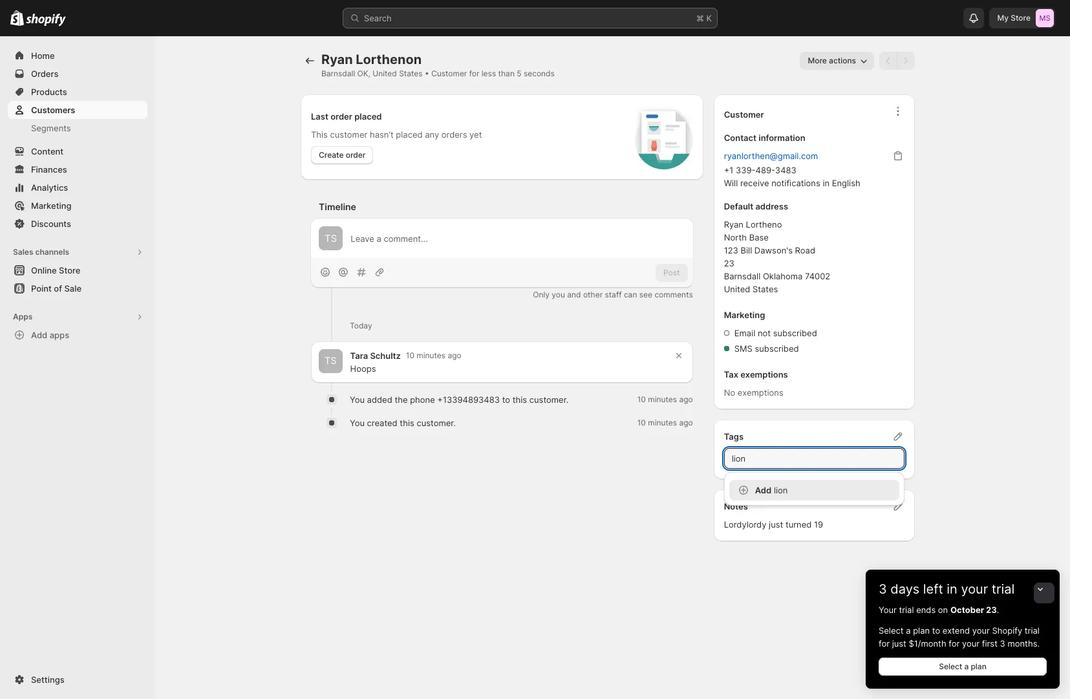 Task type: vqa. For each thing, say whether or not it's contained in the screenshot.
right to
yes



Task type: describe. For each thing, give the bounding box(es) containing it.
in inside the +1 339-489-3483 will receive notifications in english
[[823, 178, 830, 188]]

orders
[[31, 69, 59, 79]]

your trial ends on october 23 .
[[879, 605, 999, 615]]

no exemptions
[[724, 387, 784, 398]]

discounts
[[31, 219, 71, 229]]

online store button
[[0, 261, 155, 279]]

a for select a plan to extend your shopify trial for just $1/month for your first 3 months.
[[906, 625, 911, 636]]

ago for customer.
[[679, 418, 693, 428]]

+1
[[724, 165, 733, 175]]

added
[[367, 395, 392, 405]]

apps
[[13, 312, 33, 321]]

states inside ryan lortheno north base 123 bill dawson's road 23 barnsdall oklahoma 74002 united states
[[753, 284, 778, 294]]

customer
[[330, 129, 367, 140]]

online store
[[31, 265, 80, 275]]

1 vertical spatial subscribed
[[755, 343, 799, 354]]

0 horizontal spatial marketing
[[31, 200, 71, 211]]

add apps
[[31, 330, 69, 340]]

finances link
[[8, 160, 147, 178]]

3 days left in your trial element
[[866, 603, 1060, 689]]

minutes for phone
[[648, 395, 677, 404]]

my
[[997, 13, 1009, 23]]

marketing link
[[8, 197, 147, 215]]

0 horizontal spatial shopify image
[[10, 10, 24, 26]]

your inside dropdown button
[[961, 581, 988, 597]]

ryanlorthen@gmail.com
[[724, 151, 818, 161]]

you
[[552, 290, 565, 300]]

ends
[[916, 605, 936, 615]]

north
[[724, 232, 747, 242]]

5
[[517, 69, 522, 78]]

1 vertical spatial your
[[972, 625, 990, 636]]

point
[[31, 283, 52, 294]]

my store
[[997, 13, 1031, 23]]

finances
[[31, 164, 67, 175]]

contact
[[724, 133, 757, 143]]

create order
[[319, 150, 366, 160]]

home link
[[8, 47, 147, 65]]

store for my store
[[1011, 13, 1031, 23]]

0 horizontal spatial trial
[[899, 605, 914, 615]]

products link
[[8, 83, 147, 101]]

post
[[663, 268, 680, 277]]

see
[[639, 290, 652, 300]]

10 minutes ago for you added the phone +13394893483 to this customer.
[[637, 395, 693, 404]]

0 horizontal spatial this
[[400, 418, 414, 428]]

1 vertical spatial customer.
[[417, 418, 456, 428]]

sales channels
[[13, 247, 69, 257]]

•
[[425, 69, 429, 78]]

only you and other staff can see comments
[[533, 290, 693, 300]]

orders link
[[8, 65, 147, 83]]

the
[[395, 395, 408, 405]]

2 horizontal spatial for
[[949, 638, 960, 649]]

create order button
[[311, 146, 373, 164]]

2 avatar with initials t s image from the top
[[319, 349, 342, 373]]

notifications
[[772, 178, 820, 188]]

hasn't
[[370, 129, 394, 140]]

0 vertical spatial just
[[769, 519, 783, 530]]

k
[[706, 13, 712, 23]]

ok,
[[357, 69, 370, 78]]

comments
[[655, 290, 693, 300]]

products
[[31, 87, 67, 97]]

search
[[364, 13, 392, 23]]

0 vertical spatial subscribed
[[773, 328, 817, 338]]

this
[[311, 129, 328, 140]]

.
[[997, 605, 999, 615]]

to inside select a plan to extend your shopify trial for just $1/month for your first 3 months.
[[932, 625, 940, 636]]

sales channels button
[[8, 243, 147, 261]]

select a plan link
[[879, 658, 1047, 676]]

10 inside tara schultz 10 minutes ago hoops
[[406, 351, 414, 360]]

last order placed
[[311, 111, 382, 122]]

point of sale
[[31, 283, 82, 294]]

schultz
[[370, 351, 401, 361]]

0 vertical spatial this
[[513, 395, 527, 405]]

10 for customer.
[[637, 418, 646, 428]]

select a plan
[[939, 662, 987, 671]]

tax
[[724, 369, 739, 380]]

sms
[[734, 343, 753, 354]]

online store link
[[8, 261, 147, 279]]

dawson's
[[755, 245, 793, 255]]

ago for phone
[[679, 395, 693, 404]]

order for last
[[331, 111, 352, 122]]

tara
[[350, 351, 368, 361]]

ryan for lortheno
[[724, 219, 744, 230]]

10 minutes ago for you created this customer.
[[637, 418, 693, 428]]

trial inside dropdown button
[[992, 581, 1015, 597]]

base
[[749, 232, 769, 242]]

74002
[[805, 271, 830, 281]]

19
[[814, 519, 823, 530]]

than
[[498, 69, 515, 78]]

analytics
[[31, 182, 68, 193]]

for for a
[[879, 638, 890, 649]]

today
[[350, 321, 372, 331]]

exemptions for tax exemptions
[[741, 369, 788, 380]]

1 vertical spatial placed
[[396, 129, 423, 140]]

oklahoma
[[763, 271, 803, 281]]

create
[[319, 150, 344, 160]]

customers
[[31, 105, 75, 115]]

less
[[482, 69, 496, 78]]

you for you added the phone +13394893483 to this customer.
[[350, 395, 365, 405]]

settings link
[[8, 671, 147, 689]]

2 vertical spatial your
[[962, 638, 980, 649]]

tags
[[724, 431, 744, 442]]

store for online store
[[59, 265, 80, 275]]

in inside dropdown button
[[947, 581, 958, 597]]

plan for select a plan to extend your shopify trial for just $1/month for your first 3 months.
[[913, 625, 930, 636]]

not
[[758, 328, 771, 338]]

barnsdall inside ryan lortheno north base 123 bill dawson's road 23 barnsdall oklahoma 74002 united states
[[724, 271, 761, 281]]

bill
[[741, 245, 752, 255]]

default address
[[724, 201, 788, 211]]

segments
[[31, 123, 71, 133]]

of
[[54, 283, 62, 294]]

lordylordy just turned 19
[[724, 519, 823, 530]]

road
[[795, 245, 815, 255]]

3 inside dropdown button
[[879, 581, 887, 597]]

3483
[[775, 165, 797, 175]]

0 vertical spatial placed
[[354, 111, 382, 122]]

123
[[724, 245, 738, 255]]

23 inside ryan lortheno north base 123 bill dawson's road 23 barnsdall oklahoma 74002 united states
[[724, 258, 734, 268]]



Task type: locate. For each thing, give the bounding box(es) containing it.
in right left
[[947, 581, 958, 597]]

a for select a plan
[[964, 662, 969, 671]]

lorthenon
[[356, 52, 422, 67]]

contact information
[[724, 133, 805, 143]]

add apps button
[[8, 326, 147, 344]]

email
[[734, 328, 755, 338]]

marketing up discounts
[[31, 200, 71, 211]]

1 avatar with initials t s image from the top
[[319, 226, 343, 250]]

0 vertical spatial to
[[502, 395, 510, 405]]

2 vertical spatial minutes
[[648, 418, 677, 428]]

customer right •
[[431, 69, 467, 78]]

0 horizontal spatial in
[[823, 178, 830, 188]]

1 vertical spatial add
[[755, 485, 772, 495]]

0 vertical spatial barnsdall
[[321, 69, 355, 78]]

2 horizontal spatial trial
[[1025, 625, 1040, 636]]

order up customer
[[331, 111, 352, 122]]

barnsdall left ok,
[[321, 69, 355, 78]]

you added the phone +13394893483 to this customer.
[[350, 395, 569, 405]]

a
[[906, 625, 911, 636], [964, 662, 969, 671]]

for left 'less' in the top of the page
[[469, 69, 479, 78]]

sms subscribed
[[734, 343, 799, 354]]

0 horizontal spatial for
[[469, 69, 479, 78]]

this right +13394893483 at the bottom of page
[[513, 395, 527, 405]]

1 vertical spatial to
[[932, 625, 940, 636]]

1 vertical spatial exemptions
[[738, 387, 784, 398]]

actions
[[829, 56, 856, 65]]

1 vertical spatial ryan
[[724, 219, 744, 230]]

10
[[406, 351, 414, 360], [637, 395, 646, 404], [637, 418, 646, 428]]

select down your
[[879, 625, 904, 636]]

order inside create order button
[[346, 150, 366, 160]]

1 vertical spatial just
[[892, 638, 906, 649]]

states left •
[[399, 69, 423, 78]]

address
[[756, 201, 788, 211]]

just left turned
[[769, 519, 783, 530]]

1 horizontal spatial just
[[892, 638, 906, 649]]

0 vertical spatial customer
[[431, 69, 467, 78]]

ago
[[448, 351, 462, 360], [679, 395, 693, 404], [679, 418, 693, 428]]

0 horizontal spatial placed
[[354, 111, 382, 122]]

1 horizontal spatial 23
[[986, 605, 997, 615]]

0 vertical spatial 10
[[406, 351, 414, 360]]

for down your
[[879, 638, 890, 649]]

a up $1/month
[[906, 625, 911, 636]]

1 horizontal spatial marketing
[[724, 310, 765, 320]]

you for you created this customer.
[[350, 418, 365, 428]]

1 vertical spatial barnsdall
[[724, 271, 761, 281]]

0 horizontal spatial customer.
[[417, 418, 456, 428]]

to right +13394893483 at the bottom of page
[[502, 395, 510, 405]]

1 vertical spatial 10 minutes ago
[[637, 418, 693, 428]]

states
[[399, 69, 423, 78], [753, 284, 778, 294]]

0 vertical spatial plan
[[913, 625, 930, 636]]

a down select a plan to extend your shopify trial for just $1/month for your first 3 months.
[[964, 662, 969, 671]]

select for select a plan to extend your shopify trial for just $1/month for your first 3 months.
[[879, 625, 904, 636]]

0 horizontal spatial 3
[[879, 581, 887, 597]]

0 vertical spatial 3
[[879, 581, 887, 597]]

this customer hasn't placed any orders yet
[[311, 129, 482, 140]]

plan up $1/month
[[913, 625, 930, 636]]

tara schultz 10 minutes ago hoops
[[350, 351, 462, 374]]

1 vertical spatial select
[[939, 662, 962, 671]]

exemptions for no exemptions
[[738, 387, 784, 398]]

extend
[[943, 625, 970, 636]]

0 horizontal spatial add
[[31, 330, 47, 340]]

ryan inside ryan lorthenon barnsdall ok, united states • customer for less than 5 seconds
[[321, 52, 353, 67]]

1 vertical spatial marketing
[[724, 310, 765, 320]]

barnsdall inside ryan lorthenon barnsdall ok, united states • customer for less than 5 seconds
[[321, 69, 355, 78]]

order down customer
[[346, 150, 366, 160]]

trial up months.
[[1025, 625, 1040, 636]]

your
[[961, 581, 988, 597], [972, 625, 990, 636], [962, 638, 980, 649]]

10 for phone
[[637, 395, 646, 404]]

my store image
[[1036, 9, 1054, 27]]

placed up hasn't
[[354, 111, 382, 122]]

avatar with initials t s image down timeline
[[319, 226, 343, 250]]

1 horizontal spatial a
[[964, 662, 969, 671]]

in left english
[[823, 178, 830, 188]]

1 vertical spatial 10
[[637, 395, 646, 404]]

shopify image
[[10, 10, 24, 26], [26, 13, 66, 26]]

1 horizontal spatial united
[[724, 284, 750, 294]]

0 vertical spatial you
[[350, 395, 365, 405]]

subscribed right not
[[773, 328, 817, 338]]

order for create
[[346, 150, 366, 160]]

1 horizontal spatial states
[[753, 284, 778, 294]]

0 vertical spatial your
[[961, 581, 988, 597]]

you
[[350, 395, 365, 405], [350, 418, 365, 428]]

1 horizontal spatial ryan
[[724, 219, 744, 230]]

339-
[[736, 165, 756, 175]]

add inside button
[[31, 330, 47, 340]]

trial right your
[[899, 605, 914, 615]]

avatar with initials t s image left tara
[[319, 349, 342, 373]]

order
[[331, 111, 352, 122], [346, 150, 366, 160]]

minutes for customer.
[[648, 418, 677, 428]]

3 days left in your trial
[[879, 581, 1015, 597]]

2 vertical spatial 10
[[637, 418, 646, 428]]

exemptions down tax exemptions at the right of page
[[738, 387, 784, 398]]

0 horizontal spatial a
[[906, 625, 911, 636]]

customers link
[[8, 101, 147, 119]]

yet
[[470, 129, 482, 140]]

shopify
[[992, 625, 1022, 636]]

your left first
[[962, 638, 980, 649]]

states down oklahoma
[[753, 284, 778, 294]]

0 horizontal spatial to
[[502, 395, 510, 405]]

subscribed down email not subscribed
[[755, 343, 799, 354]]

0 vertical spatial store
[[1011, 13, 1031, 23]]

any
[[425, 129, 439, 140]]

1 vertical spatial plan
[[971, 662, 987, 671]]

1 horizontal spatial placed
[[396, 129, 423, 140]]

ago inside tara schultz 10 minutes ago hoops
[[448, 351, 462, 360]]

0 horizontal spatial store
[[59, 265, 80, 275]]

english
[[832, 178, 860, 188]]

1 horizontal spatial select
[[939, 662, 962, 671]]

0 vertical spatial 10 minutes ago
[[637, 395, 693, 404]]

1 horizontal spatial barnsdall
[[724, 271, 761, 281]]

for for lorthenon
[[469, 69, 479, 78]]

apps button
[[8, 308, 147, 326]]

store inside button
[[59, 265, 80, 275]]

avatar with initials t s image
[[319, 226, 343, 250], [319, 349, 342, 373]]

1 horizontal spatial customer
[[724, 109, 764, 120]]

2 vertical spatial ago
[[679, 418, 693, 428]]

left
[[923, 581, 943, 597]]

0 vertical spatial avatar with initials t s image
[[319, 226, 343, 250]]

0 horizontal spatial united
[[373, 69, 397, 78]]

barnsdall
[[321, 69, 355, 78], [724, 271, 761, 281]]

exemptions up no exemptions
[[741, 369, 788, 380]]

0 horizontal spatial just
[[769, 519, 783, 530]]

489-
[[756, 165, 775, 175]]

1 horizontal spatial store
[[1011, 13, 1031, 23]]

0 horizontal spatial customer
[[431, 69, 467, 78]]

1 horizontal spatial this
[[513, 395, 527, 405]]

1 vertical spatial a
[[964, 662, 969, 671]]

trial inside select a plan to extend your shopify trial for just $1/month for your first 3 months.
[[1025, 625, 1040, 636]]

to up $1/month
[[932, 625, 940, 636]]

for down extend
[[949, 638, 960, 649]]

1 vertical spatial trial
[[899, 605, 914, 615]]

can
[[624, 290, 637, 300]]

notes
[[724, 501, 748, 511]]

phone
[[410, 395, 435, 405]]

email not subscribed
[[734, 328, 817, 338]]

other
[[583, 290, 603, 300]]

you left the created
[[350, 418, 365, 428]]

your up first
[[972, 625, 990, 636]]

0 vertical spatial order
[[331, 111, 352, 122]]

settings
[[31, 674, 64, 685]]

states inside ryan lorthenon barnsdall ok, united states • customer for less than 5 seconds
[[399, 69, 423, 78]]

1 vertical spatial ago
[[679, 395, 693, 404]]

0 vertical spatial marketing
[[31, 200, 71, 211]]

1 vertical spatial states
[[753, 284, 778, 294]]

0 horizontal spatial barnsdall
[[321, 69, 355, 78]]

select inside select a plan link
[[939, 662, 962, 671]]

sale
[[64, 283, 82, 294]]

0 vertical spatial minutes
[[417, 351, 446, 360]]

united down lorthenon
[[373, 69, 397, 78]]

only
[[533, 290, 550, 300]]

point of sale button
[[0, 279, 155, 297]]

1 vertical spatial 3
[[1000, 638, 1005, 649]]

23 right october
[[986, 605, 997, 615]]

0 horizontal spatial states
[[399, 69, 423, 78]]

discounts link
[[8, 215, 147, 233]]

october
[[950, 605, 984, 615]]

just left $1/month
[[892, 638, 906, 649]]

1 horizontal spatial 3
[[1000, 638, 1005, 649]]

ryanlorthen@gmail.com button
[[716, 147, 826, 165]]

3
[[879, 581, 887, 597], [1000, 638, 1005, 649]]

home
[[31, 50, 55, 61]]

barnsdall down bill
[[724, 271, 761, 281]]

3 inside select a plan to extend your shopify trial for just $1/month for your first 3 months.
[[1000, 638, 1005, 649]]

more actions
[[808, 56, 856, 65]]

0 vertical spatial a
[[906, 625, 911, 636]]

trial up .
[[992, 581, 1015, 597]]

united inside ryan lorthenon barnsdall ok, united states • customer for less than 5 seconds
[[373, 69, 397, 78]]

next image
[[899, 54, 912, 67]]

1 vertical spatial customer
[[724, 109, 764, 120]]

your up october
[[961, 581, 988, 597]]

2 you from the top
[[350, 418, 365, 428]]

select for select a plan
[[939, 662, 962, 671]]

1 vertical spatial avatar with initials t s image
[[319, 349, 342, 373]]

content
[[31, 146, 63, 156]]

plan down first
[[971, 662, 987, 671]]

exemptions
[[741, 369, 788, 380], [738, 387, 784, 398]]

0 vertical spatial customer.
[[529, 395, 569, 405]]

default
[[724, 201, 753, 211]]

add lion
[[755, 485, 788, 495]]

no
[[724, 387, 735, 398]]

add left apps
[[31, 330, 47, 340]]

None text field
[[724, 448, 905, 469]]

customer inside ryan lorthenon barnsdall ok, united states • customer for less than 5 seconds
[[431, 69, 467, 78]]

for inside ryan lorthenon barnsdall ok, united states • customer for less than 5 seconds
[[469, 69, 479, 78]]

0 vertical spatial trial
[[992, 581, 1015, 597]]

apps
[[50, 330, 69, 340]]

3 right first
[[1000, 638, 1005, 649]]

ryan for lorthenon
[[321, 52, 353, 67]]

tax exemptions
[[724, 369, 788, 380]]

1 horizontal spatial add
[[755, 485, 772, 495]]

information
[[759, 133, 805, 143]]

0 horizontal spatial plan
[[913, 625, 930, 636]]

1 horizontal spatial to
[[932, 625, 940, 636]]

1 vertical spatial store
[[59, 265, 80, 275]]

1 horizontal spatial customer.
[[529, 395, 569, 405]]

⌘ k
[[696, 13, 712, 23]]

Leave a comment... text field
[[351, 232, 685, 245]]

a inside select a plan to extend your shopify trial for just $1/month for your first 3 months.
[[906, 625, 911, 636]]

plan for select a plan
[[971, 662, 987, 671]]

timeline
[[319, 201, 356, 212]]

0 vertical spatial ago
[[448, 351, 462, 360]]

0 horizontal spatial 23
[[724, 258, 734, 268]]

ryan left lorthenon
[[321, 52, 353, 67]]

0 vertical spatial select
[[879, 625, 904, 636]]

you left added
[[350, 395, 365, 405]]

0 vertical spatial add
[[31, 330, 47, 340]]

1 10 minutes ago from the top
[[637, 395, 693, 404]]

0 vertical spatial exemptions
[[741, 369, 788, 380]]

1 horizontal spatial shopify image
[[26, 13, 66, 26]]

3 up your
[[879, 581, 887, 597]]

0 vertical spatial united
[[373, 69, 397, 78]]

1 vertical spatial order
[[346, 150, 366, 160]]

previous image
[[882, 54, 895, 67]]

1 vertical spatial 23
[[986, 605, 997, 615]]

1 vertical spatial in
[[947, 581, 958, 597]]

to
[[502, 395, 510, 405], [932, 625, 940, 636]]

3 days left in your trial button
[[866, 570, 1060, 597]]

0 vertical spatial states
[[399, 69, 423, 78]]

1 you from the top
[[350, 395, 365, 405]]

marketing
[[31, 200, 71, 211], [724, 310, 765, 320]]

minutes
[[417, 351, 446, 360], [648, 395, 677, 404], [648, 418, 677, 428]]

hoops
[[350, 364, 376, 374]]

united
[[373, 69, 397, 78], [724, 284, 750, 294]]

23
[[724, 258, 734, 268], [986, 605, 997, 615]]

lordylordy
[[724, 519, 767, 530]]

ryan lorthenon barnsdall ok, united states • customer for less than 5 seconds
[[321, 52, 555, 78]]

23 inside 3 days left in your trial element
[[986, 605, 997, 615]]

united inside ryan lortheno north base 123 bill dawson's road 23 barnsdall oklahoma 74002 united states
[[724, 284, 750, 294]]

2 10 minutes ago from the top
[[637, 418, 693, 428]]

on
[[938, 605, 948, 615]]

minutes inside tara schultz 10 minutes ago hoops
[[417, 351, 446, 360]]

sales
[[13, 247, 33, 257]]

select down select a plan to extend your shopify trial for just $1/month for your first 3 months.
[[939, 662, 962, 671]]

1 horizontal spatial trial
[[992, 581, 1015, 597]]

more actions button
[[800, 52, 874, 70]]

ryan inside ryan lortheno north base 123 bill dawson's road 23 barnsdall oklahoma 74002 united states
[[724, 219, 744, 230]]

1 horizontal spatial in
[[947, 581, 958, 597]]

select inside select a plan to extend your shopify trial for just $1/month for your first 3 months.
[[879, 625, 904, 636]]

just inside select a plan to extend your shopify trial for just $1/month for your first 3 months.
[[892, 638, 906, 649]]

ryan up north
[[724, 219, 744, 230]]

customer up contact
[[724, 109, 764, 120]]

receive
[[740, 178, 769, 188]]

lion
[[774, 485, 788, 495]]

plan inside select a plan to extend your shopify trial for just $1/month for your first 3 months.
[[913, 625, 930, 636]]

1 horizontal spatial plan
[[971, 662, 987, 671]]

add left lion
[[755, 485, 772, 495]]

placed left any at the top left of page
[[396, 129, 423, 140]]

add for add lion
[[755, 485, 772, 495]]

marketing up email
[[724, 310, 765, 320]]

1 vertical spatial minutes
[[648, 395, 677, 404]]

10 minutes ago
[[637, 395, 693, 404], [637, 418, 693, 428]]

0 vertical spatial 23
[[724, 258, 734, 268]]

⌘
[[696, 13, 704, 23]]

your
[[879, 605, 897, 615]]

content link
[[8, 142, 147, 160]]

this down the
[[400, 418, 414, 428]]

add for add apps
[[31, 330, 47, 340]]

staff
[[605, 290, 622, 300]]

store up sale
[[59, 265, 80, 275]]

23 down 123
[[724, 258, 734, 268]]

1 horizontal spatial for
[[879, 638, 890, 649]]

united down 123
[[724, 284, 750, 294]]

online
[[31, 265, 57, 275]]

channels
[[35, 247, 69, 257]]

2 vertical spatial trial
[[1025, 625, 1040, 636]]

store right my
[[1011, 13, 1031, 23]]



